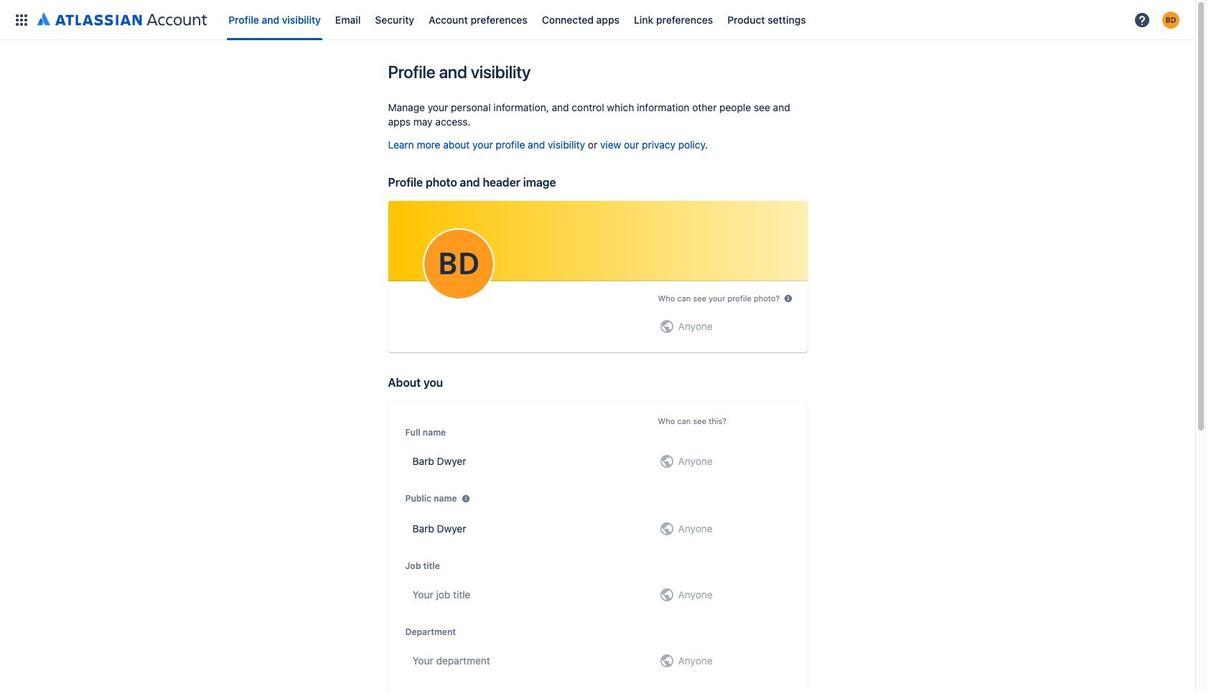 Task type: locate. For each thing, give the bounding box(es) containing it.
banner
[[0, 0, 1196, 40]]



Task type: vqa. For each thing, say whether or not it's contained in the screenshot.
products "link"
no



Task type: describe. For each thing, give the bounding box(es) containing it.
switch to... image
[[13, 11, 30, 28]]

account image
[[1163, 11, 1180, 28]]

manage profile menu element
[[9, 0, 1130, 40]]

help image
[[1134, 11, 1152, 28]]



